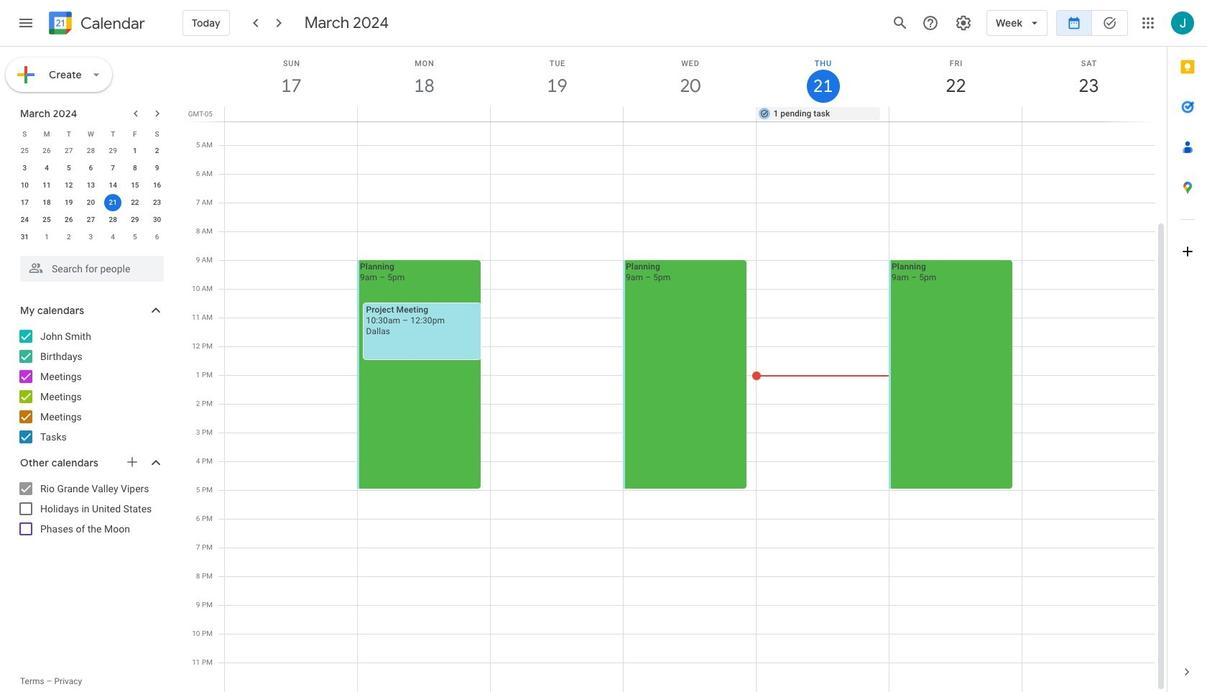 Task type: describe. For each thing, give the bounding box(es) containing it.
31 element
[[16, 229, 33, 246]]

3 element
[[16, 160, 33, 177]]

28 element
[[104, 211, 122, 229]]

11 element
[[38, 177, 55, 194]]

1 element
[[126, 142, 144, 160]]

21, today element
[[104, 194, 122, 211]]

february 29 element
[[104, 142, 122, 160]]

april 4 element
[[104, 229, 122, 246]]

19 element
[[60, 194, 77, 211]]

other calendars list
[[3, 477, 178, 541]]

23 element
[[149, 194, 166, 211]]

5 element
[[60, 160, 77, 177]]

30 element
[[149, 211, 166, 229]]

heading inside calendar element
[[78, 15, 145, 32]]

25 element
[[38, 211, 55, 229]]

4 element
[[38, 160, 55, 177]]

february 27 element
[[60, 142, 77, 160]]

14 element
[[104, 177, 122, 194]]

february 28 element
[[82, 142, 100, 160]]

Search for people text field
[[29, 256, 155, 282]]

12 element
[[60, 177, 77, 194]]

8 element
[[126, 160, 144, 177]]

my calendars list
[[3, 325, 178, 449]]

february 25 element
[[16, 142, 33, 160]]

13 element
[[82, 177, 100, 194]]

7 element
[[104, 160, 122, 177]]

april 1 element
[[38, 229, 55, 246]]

2 element
[[149, 142, 166, 160]]



Task type: locate. For each thing, give the bounding box(es) containing it.
29 element
[[126, 211, 144, 229]]

26 element
[[60, 211, 77, 229]]

9 element
[[149, 160, 166, 177]]

add other calendars image
[[125, 455, 139, 469]]

row group
[[14, 142, 168, 246]]

15 element
[[126, 177, 144, 194]]

settings menu image
[[955, 14, 973, 32]]

cell inside march 2024 grid
[[102, 194, 124, 211]]

10 element
[[16, 177, 33, 194]]

heading
[[78, 15, 145, 32]]

february 26 element
[[38, 142, 55, 160]]

march 2024 grid
[[14, 125, 168, 246]]

27 element
[[82, 211, 100, 229]]

17 element
[[16, 194, 33, 211]]

main drawer image
[[17, 14, 35, 32]]

24 element
[[16, 211, 33, 229]]

cell
[[225, 1, 358, 692], [357, 1, 491, 692], [491, 1, 624, 692], [623, 1, 757, 692], [757, 1, 890, 692], [889, 1, 1023, 692], [1023, 1, 1156, 692], [225, 107, 358, 121], [358, 107, 491, 121], [491, 107, 624, 121], [624, 107, 757, 121], [889, 107, 1022, 121], [1022, 107, 1155, 121], [102, 194, 124, 211]]

april 3 element
[[82, 229, 100, 246]]

20 element
[[82, 194, 100, 211]]

None search field
[[0, 250, 178, 282]]

tab list
[[1168, 47, 1208, 652]]

22 element
[[126, 194, 144, 211]]

april 6 element
[[149, 229, 166, 246]]

grid
[[184, 1, 1167, 692]]

row
[[219, 1, 1156, 692], [219, 107, 1167, 121], [14, 125, 168, 142], [14, 142, 168, 160], [14, 160, 168, 177], [14, 177, 168, 194], [14, 194, 168, 211], [14, 211, 168, 229], [14, 229, 168, 246]]

16 element
[[149, 177, 166, 194]]

6 element
[[82, 160, 100, 177]]

calendar element
[[46, 9, 145, 40]]

18 element
[[38, 194, 55, 211]]

april 5 element
[[126, 229, 144, 246]]

april 2 element
[[60, 229, 77, 246]]



Task type: vqa. For each thing, say whether or not it's contained in the screenshot.
APRIL 1 Element
yes



